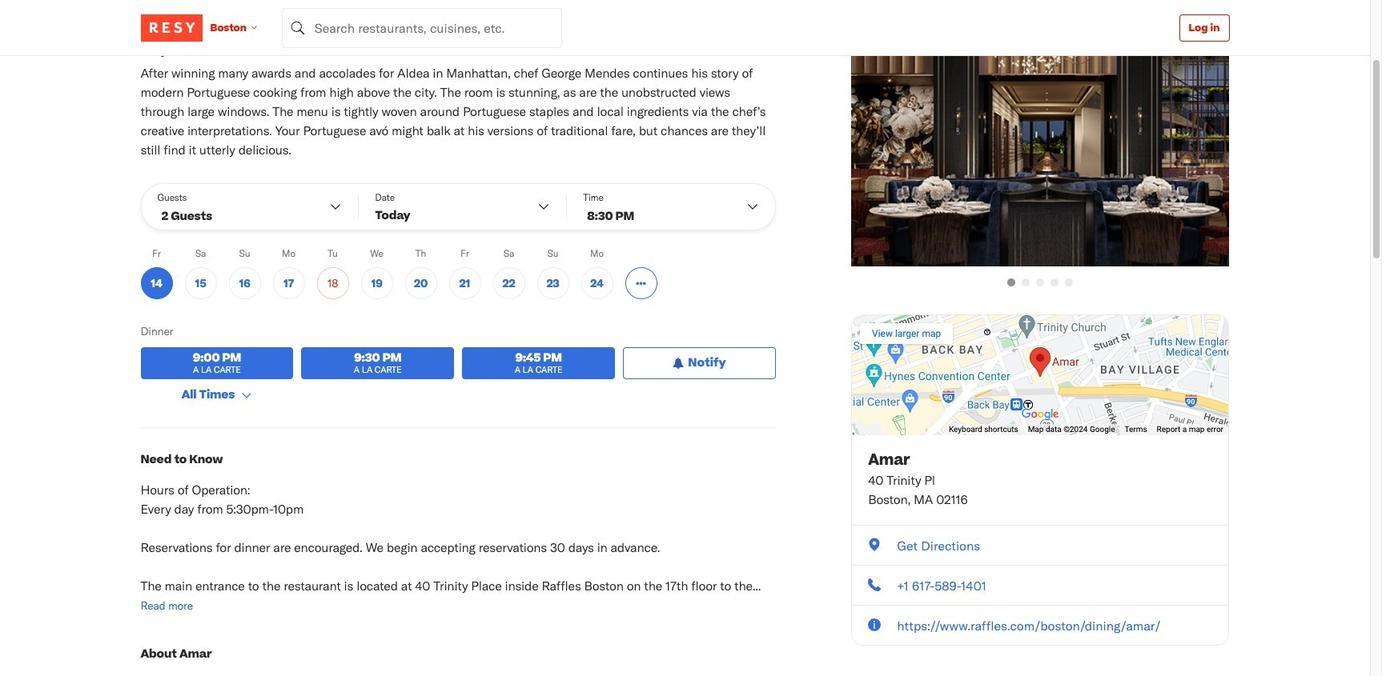 Task type: vqa. For each thing, say whether or not it's contained in the screenshot.
"4.2 out of 5 stars" image at the left of page
no



Task type: locate. For each thing, give the bounding box(es) containing it.
None field
[[282, 8, 562, 48]]



Task type: describe. For each thing, give the bounding box(es) containing it.
Search restaurants, cuisines, etc. text field
[[282, 8, 562, 48]]



